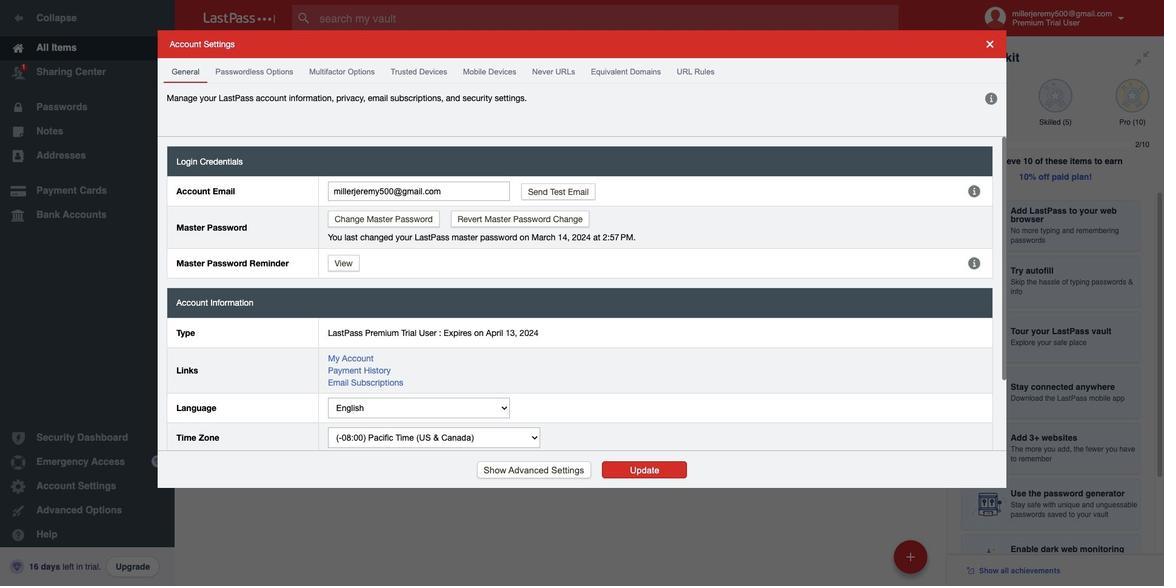 Task type: locate. For each thing, give the bounding box(es) containing it.
Search search field
[[292, 5, 922, 32]]

new item navigation
[[889, 537, 935, 587]]



Task type: vqa. For each thing, say whether or not it's contained in the screenshot.
LastPass image
yes



Task type: describe. For each thing, give the bounding box(es) containing it.
lastpass image
[[204, 13, 275, 24]]

main navigation navigation
[[0, 0, 175, 587]]

search my vault text field
[[292, 5, 922, 32]]

vault options navigation
[[175, 36, 947, 73]]

new item image
[[906, 553, 915, 562]]



